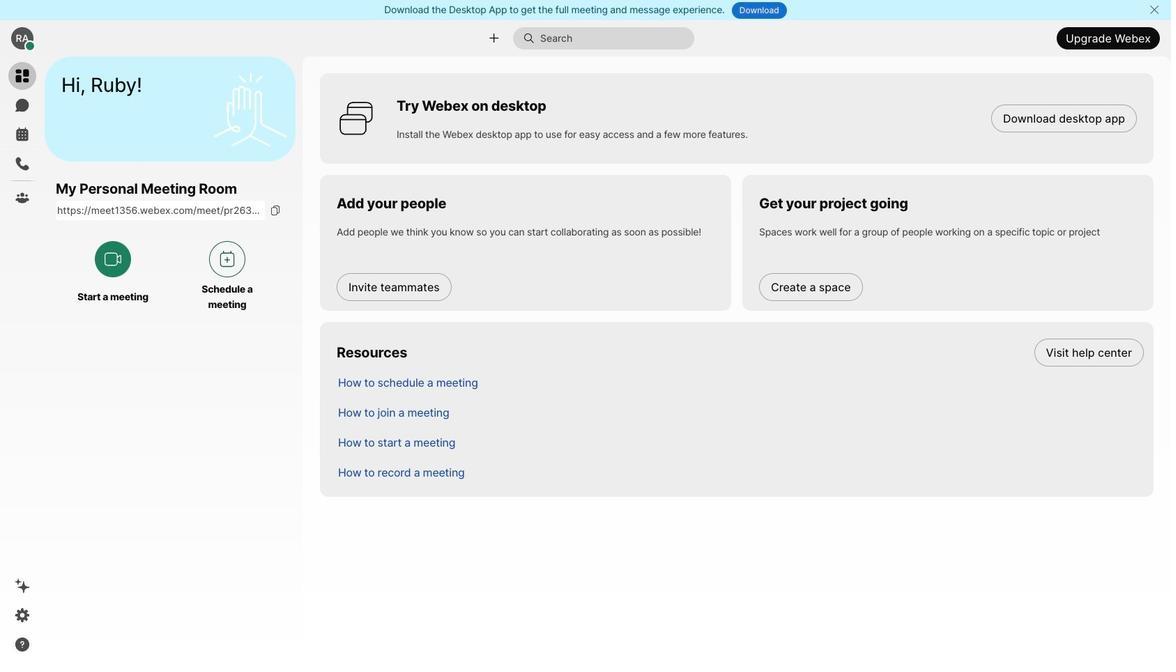 Task type: describe. For each thing, give the bounding box(es) containing it.
cancel_16 image
[[1149, 4, 1160, 15]]

1 list item from the top
[[327, 337, 1154, 367]]

2 list item from the top
[[327, 367, 1154, 397]]



Task type: vqa. For each thing, say whether or not it's contained in the screenshot.
second list item from the top
yes



Task type: locate. For each thing, give the bounding box(es) containing it.
two hands high fiving image
[[208, 67, 292, 151]]

list item
[[327, 337, 1154, 367], [327, 367, 1154, 397], [327, 397, 1154, 427], [327, 427, 1154, 457], [327, 457, 1154, 487]]

None text field
[[56, 201, 265, 220]]

navigation
[[0, 56, 45, 671]]

webex tab list
[[8, 62, 36, 212]]

5 list item from the top
[[327, 457, 1154, 487]]

3 list item from the top
[[327, 397, 1154, 427]]

4 list item from the top
[[327, 427, 1154, 457]]



